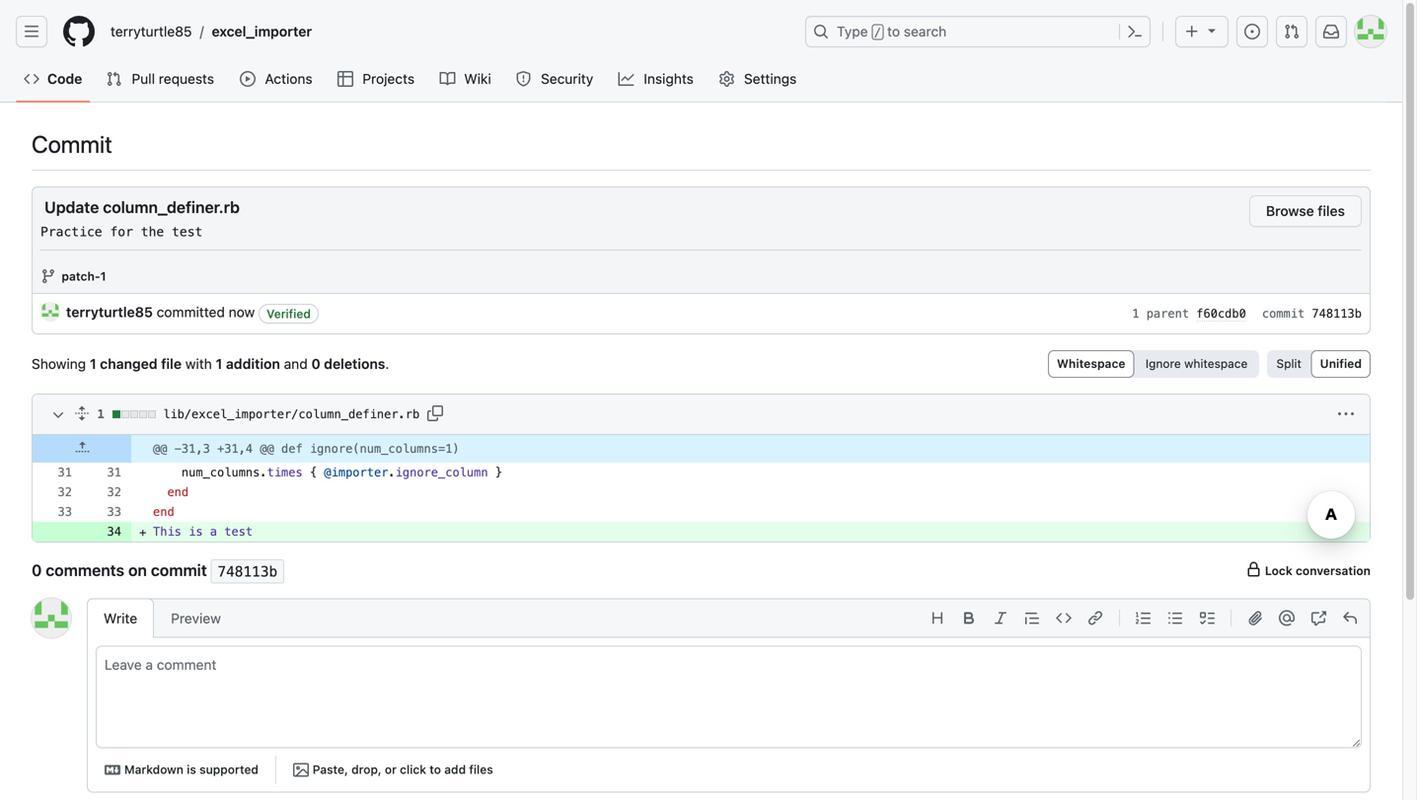 Task type: describe. For each thing, give the bounding box(es) containing it.
ignore
[[1146, 357, 1181, 371]]

add a comment tab list
[[87, 599, 238, 638]]

-
[[174, 442, 182, 456]]

showing 1 changed file with 1 addition and 0 deletions .
[[32, 356, 389, 372]]

1 horizontal spatial test
[[224, 525, 253, 539]]

pull requests link
[[98, 64, 224, 94]]

lock conversation button
[[1247, 562, 1371, 580]]

ignore_column
[[396, 466, 488, 480]]

deletions
[[324, 356, 385, 372]]

copy image
[[428, 406, 443, 422]]

code
[[47, 71, 82, 87]]

patch-
[[62, 270, 100, 284]]

0 vertical spatial terryturtle85 link
[[103, 16, 200, 47]]

1 right expand all icon
[[97, 408, 111, 422]]

lock image
[[1247, 562, 1262, 578]]

@@ -31,3 +31,4 @@ def ignore(num_columns=1)
[[153, 442, 460, 456]]

parent
[[1147, 307, 1190, 321]]

num_columns . times { @importer . ignore_column }
[[182, 466, 503, 480]]

verified button
[[259, 304, 319, 324]]

command palette image
[[1127, 24, 1143, 39]]

split button
[[1270, 354, 1309, 375]]

1 left parent
[[1133, 307, 1140, 321]]

preview
[[171, 610, 221, 627]]

file
[[161, 356, 182, 372]]

actions
[[265, 71, 313, 87]]

tasklist image
[[1199, 610, 1215, 626]]

reply image
[[1343, 610, 1358, 626]]

ignore whitespace button
[[1138, 354, 1257, 375]]

graph image
[[619, 71, 635, 87]]

comments
[[46, 561, 124, 580]]

insights link
[[611, 64, 703, 94]]

shield image
[[516, 71, 532, 87]]

git pull request image
[[106, 71, 122, 87]]

whitespace
[[1057, 357, 1126, 371]]

preview button
[[154, 599, 238, 638]]

diff view list
[[1267, 351, 1371, 378]]

0 vertical spatial 748113b
[[1312, 307, 1362, 321]]

1 parent f60cdb0
[[1133, 307, 1247, 321]]

1 vertical spatial terryturtle85 link
[[66, 304, 153, 321]]

settings
[[744, 71, 797, 87]]

plus image
[[1185, 24, 1200, 39]]

list ordered image
[[1136, 610, 1152, 626]]

files inside the paste, drop, or click to add files button
[[469, 763, 493, 777]]

add
[[444, 763, 466, 777]]

unified
[[1321, 357, 1362, 371]]

for
[[110, 225, 133, 239]]

table image
[[338, 71, 353, 87]]

2 @@ from the left
[[260, 442, 274, 456]]

requests
[[159, 71, 214, 87]]

insights
[[644, 71, 694, 87]]

git pull request image
[[1284, 24, 1300, 39]]

on
[[128, 561, 147, 580]]

whitespace button
[[1051, 354, 1132, 375]]

quote image
[[1025, 610, 1041, 626]]

paste, drop, or click to add files button
[[284, 757, 502, 784]]

0 vertical spatial end
[[167, 486, 189, 500]]

0 vertical spatial @terryturtle85 image
[[40, 302, 60, 322]]

projects link
[[330, 64, 424, 94]]

addition
[[226, 356, 280, 372]]

git branch image
[[40, 269, 56, 285]]

with
[[185, 356, 212, 372]]

click
[[400, 763, 426, 777]]

0 vertical spatial commit
[[1263, 307, 1305, 321]]

update column_definer.rb practice for the test
[[40, 198, 240, 239]]

or
[[385, 763, 397, 777]]

security
[[541, 71, 594, 87]]

show options image
[[1339, 407, 1354, 423]]

whitespace list
[[1048, 351, 1260, 378]]

issue opened image
[[1245, 24, 1261, 39]]

expand up image
[[75, 440, 90, 456]]

security link
[[508, 64, 603, 94]]

mention image
[[1279, 610, 1295, 626]]

type / to search
[[837, 23, 947, 39]]

excel_importer link
[[204, 16, 320, 47]]

. down the @@ -31,3 +31,4 @@ def ignore(num_columns=1)
[[260, 466, 267, 480]]

changed
[[100, 356, 158, 372]]

31,3
[[182, 442, 210, 456]]

patch-1 link
[[62, 270, 106, 284]]

list containing terryturtle85 / excel_importer
[[103, 16, 794, 47]]

1 down practice
[[100, 270, 106, 284]]

0 vertical spatial to
[[888, 23, 900, 39]]

projects
[[363, 71, 415, 87]]

browse files link
[[1250, 195, 1362, 227]]

{
[[310, 466, 317, 480]]

def
[[281, 442, 303, 456]]

split
[[1277, 357, 1302, 371]]

homepage image
[[63, 16, 95, 47]]

showing
[[32, 356, 86, 372]]

italic image
[[993, 610, 1009, 626]]

f60cdb0
[[1197, 307, 1247, 321]]

markdown is supported link
[[96, 757, 268, 784]]

terryturtle85 / excel_importer
[[111, 23, 312, 39]]

write tab panel
[[88, 646, 1370, 792]]

write button
[[87, 599, 154, 638]]

drop,
[[352, 763, 382, 777]]



Task type: locate. For each thing, give the bounding box(es) containing it.
0 horizontal spatial test
[[172, 225, 203, 239]]

@terryturtle85 image
[[40, 302, 60, 322], [32, 599, 71, 638]]

lib/excel_importer/column_definer.rb
[[163, 408, 420, 422]]

@terryturtle85 image down git branch icon
[[40, 302, 60, 322]]

image image
[[293, 762, 309, 778]]

test down column_definer.rb
[[172, 225, 203, 239]]

1
[[100, 270, 106, 284], [1133, 307, 1140, 321], [90, 356, 96, 372], [216, 356, 222, 372], [97, 408, 111, 422]]

1 vertical spatial @terryturtle85 image
[[32, 599, 71, 638]]

1 vertical spatial end
[[153, 506, 174, 519]]

0
[[311, 356, 321, 372], [32, 561, 42, 580]]

to left search
[[888, 23, 900, 39]]

0 horizontal spatial files
[[469, 763, 493, 777]]

748113b down this is a test
[[218, 563, 278, 580]]

book image
[[440, 71, 456, 87]]

whitespace
[[1185, 357, 1248, 371]]

lock conversation
[[1262, 564, 1371, 578]]

lock
[[1265, 564, 1293, 578]]

1 vertical spatial 748113b
[[218, 563, 278, 580]]

0 horizontal spatial @@
[[153, 442, 167, 456]]

0 vertical spatial is
[[189, 525, 203, 539]]

is
[[189, 525, 203, 539], [187, 763, 196, 777]]

0 vertical spatial terryturtle85
[[111, 23, 192, 39]]

column_definer.rb
[[103, 198, 240, 217]]

1 horizontal spatial to
[[888, 23, 900, 39]]

+31,4
[[217, 442, 253, 456]]

files inside browse files link
[[1318, 203, 1346, 219]]

terryturtle85 up pull
[[111, 23, 192, 39]]

now
[[229, 304, 255, 321]]

1 right showing
[[90, 356, 96, 372]]

/ right type
[[874, 26, 882, 39]]

commit up split
[[1263, 307, 1305, 321]]

}
[[495, 466, 503, 480]]

browse
[[1267, 203, 1315, 219]]

times
[[267, 466, 303, 480]]

wiki
[[464, 71, 491, 87]]

committed
[[157, 304, 225, 321]]

files
[[1318, 203, 1346, 219], [469, 763, 493, 777]]

notifications image
[[1324, 24, 1340, 39]]

browse files
[[1267, 203, 1346, 219]]

this is a test
[[153, 525, 253, 539]]

1 horizontal spatial code image
[[1056, 610, 1072, 626]]

0 horizontal spatial /
[[200, 23, 204, 39]]

is for this
[[189, 525, 203, 539]]

wiki link
[[432, 64, 500, 94]]

1 vertical spatial commit
[[151, 561, 207, 580]]

0 horizontal spatial 0
[[32, 561, 42, 580]]

ignore whitespace
[[1146, 357, 1248, 371]]

f60cdb0 link
[[1197, 307, 1247, 322]]

0 left comments
[[32, 561, 42, 580]]

0 vertical spatial test
[[172, 225, 203, 239]]

patch-1
[[62, 270, 106, 284]]

code image
[[24, 71, 39, 87], [1056, 610, 1072, 626]]

0 horizontal spatial to
[[430, 763, 441, 777]]

is inside write tab panel
[[187, 763, 196, 777]]

1 horizontal spatial 0
[[311, 356, 321, 372]]

search
[[904, 23, 947, 39]]

. up the ignore(num_columns=1)
[[385, 356, 389, 372]]

supported
[[200, 763, 259, 777]]

play image
[[240, 71, 256, 87]]

gear image
[[719, 71, 735, 87]]

paste,
[[313, 763, 348, 777]]

and
[[284, 356, 308, 372]]

@terryturtle85 image down comments
[[32, 599, 71, 638]]

1 horizontal spatial files
[[1318, 203, 1346, 219]]

pull requests
[[132, 71, 214, 87]]

write
[[104, 610, 137, 627]]

to left add
[[430, 763, 441, 777]]

is for markdown
[[187, 763, 196, 777]]

  text field
[[97, 647, 1361, 748]]

practice
[[40, 225, 102, 239]]

lib/excel_importer/column_definer.rb link
[[163, 399, 420, 431]]

. down the ignore(num_columns=1)
[[388, 466, 396, 480]]

paste, drop, or click to add files
[[313, 763, 493, 777]]

actions link
[[232, 64, 322, 94]]

1 @@ from the left
[[153, 442, 167, 456]]

pull
[[132, 71, 155, 87]]

1 vertical spatial terryturtle85
[[66, 304, 153, 321]]

commit 748113b
[[1263, 307, 1362, 321]]

  text field inside write tab panel
[[97, 647, 1361, 748]]

/ inside type / to search
[[874, 26, 882, 39]]

terryturtle85
[[111, 23, 192, 39], [66, 304, 153, 321]]

toggle diff contents image
[[50, 408, 66, 423]]

settings link
[[711, 64, 806, 94]]

0 vertical spatial 0
[[311, 356, 321, 372]]

1 vertical spatial code image
[[1056, 610, 1072, 626]]

is left a
[[189, 525, 203, 539]]

unified button
[[1315, 354, 1368, 375]]

test inside update column_definer.rb practice for the test
[[172, 225, 203, 239]]

list unordered image
[[1168, 610, 1184, 626]]

.
[[385, 356, 389, 372], [260, 466, 267, 480], [388, 466, 396, 480]]

/ for terryturtle85
[[200, 23, 204, 39]]

markdown is supported
[[124, 763, 259, 777]]

expand all image
[[74, 406, 90, 422]]

1 vertical spatial is
[[187, 763, 196, 777]]

0 vertical spatial code image
[[24, 71, 39, 87]]

terryturtle85 link down patch-1
[[66, 304, 153, 321]]

terryturtle85 link up pull
[[103, 16, 200, 47]]

/ up requests
[[200, 23, 204, 39]]

test right a
[[224, 525, 253, 539]]

code link
[[16, 64, 90, 94]]

1 right with
[[216, 356, 222, 372]]

triangle down image
[[1204, 22, 1220, 38]]

num_columns
[[182, 466, 260, 480]]

terryturtle85 for terryturtle85 / excel_importer
[[111, 23, 192, 39]]

cross reference image
[[1311, 610, 1327, 626]]

/
[[200, 23, 204, 39], [874, 26, 882, 39]]

1 horizontal spatial commit
[[1263, 307, 1305, 321]]

markdown image
[[105, 762, 120, 778]]

terryturtle85 down patch-1
[[66, 304, 153, 321]]

link image
[[1088, 610, 1104, 626]]

ignore(num_columns=1)
[[310, 442, 460, 456]]

files right add
[[469, 763, 493, 777]]

terryturtle85 inside terryturtle85 / excel_importer
[[111, 23, 192, 39]]

0 right and
[[311, 356, 321, 372]]

conversation
[[1296, 564, 1371, 578]]

0 horizontal spatial commit
[[151, 561, 207, 580]]

update
[[44, 198, 99, 217]]

paperclip image
[[1248, 610, 1264, 626]]

bold image
[[962, 610, 977, 626]]

commit down this at the left bottom of page
[[151, 561, 207, 580]]

@@ left the def
[[260, 442, 274, 456]]

1 horizontal spatial 748113b
[[1312, 307, 1362, 321]]

is left supported
[[187, 763, 196, 777]]

1 vertical spatial test
[[224, 525, 253, 539]]

terryturtle85 committed now
[[66, 304, 255, 321]]

commit
[[32, 130, 112, 158]]

0 comments     on commit 748113b
[[32, 561, 278, 580]]

this
[[153, 525, 182, 539]]

code image left code
[[24, 71, 39, 87]]

1 vertical spatial 0
[[32, 561, 42, 580]]

0 horizontal spatial code image
[[24, 71, 39, 87]]

1 vertical spatial files
[[469, 763, 493, 777]]

files right browse
[[1318, 203, 1346, 219]]

@importer
[[324, 466, 388, 480]]

to inside button
[[430, 763, 441, 777]]

0 horizontal spatial 748113b
[[218, 563, 278, 580]]

terryturtle85 for terryturtle85 committed now
[[66, 304, 153, 321]]

@@ left -
[[153, 442, 167, 456]]

@@
[[153, 442, 167, 456], [260, 442, 274, 456]]

/ inside terryturtle85 / excel_importer
[[200, 23, 204, 39]]

748113b up unified
[[1312, 307, 1362, 321]]

markdown
[[124, 763, 184, 777]]

/ for type
[[874, 26, 882, 39]]

commit
[[1263, 307, 1305, 321], [151, 561, 207, 580]]

list
[[103, 16, 794, 47]]

heading image
[[930, 610, 946, 626]]

a
[[210, 525, 217, 539]]

1 horizontal spatial @@
[[260, 442, 274, 456]]

0 vertical spatial files
[[1318, 203, 1346, 219]]

code image right the quote icon
[[1056, 610, 1072, 626]]

the
[[141, 225, 164, 239]]

excel_importer
[[212, 23, 312, 39]]

1 vertical spatial to
[[430, 763, 441, 777]]

verified
[[267, 307, 311, 321]]

type
[[837, 23, 868, 39]]

748113b inside "0 comments     on commit 748113b"
[[218, 563, 278, 580]]

1 horizontal spatial /
[[874, 26, 882, 39]]



Task type: vqa. For each thing, say whether or not it's contained in the screenshot.
the italic icon
yes



